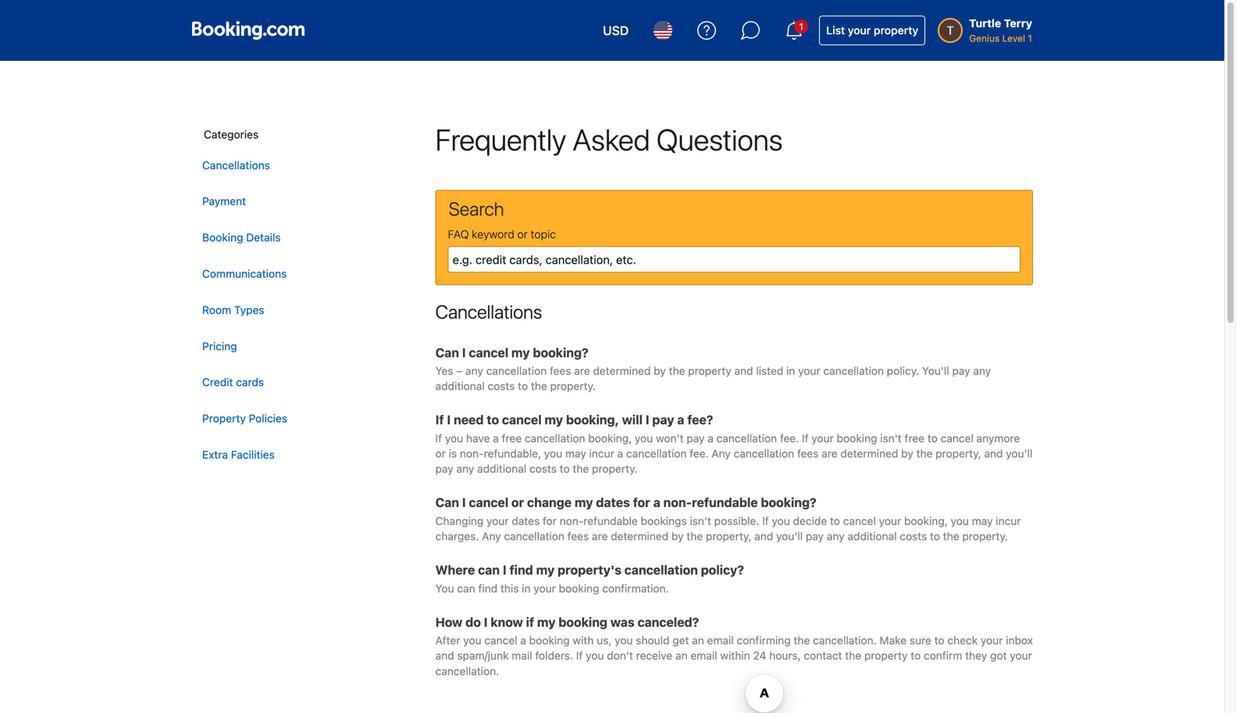 Task type: vqa. For each thing, say whether or not it's contained in the screenshot.
the – within the If your complaint is about the insurance itself, please contact the insurance provider. If your complaint is about the sale of the insurance, please contact Booking.com Distribution if you live in the EEA or UK – and contact the insurance provider if you live anywhere else. You'll find the complaints procedures and contact details in your policy documents.
no



Task type: locate. For each thing, give the bounding box(es) containing it.
cancel down 'know' in the bottom of the page
[[484, 635, 517, 647]]

0 vertical spatial are
[[574, 365, 590, 378]]

can down where
[[457, 582, 475, 595]]

2 vertical spatial additional
[[848, 530, 897, 543]]

1 vertical spatial any
[[482, 530, 501, 543]]

0 horizontal spatial cancellations
[[202, 159, 270, 172]]

an down get
[[676, 650, 688, 663]]

property
[[874, 24, 919, 37], [688, 365, 731, 378], [864, 650, 908, 663]]

0 vertical spatial determined
[[593, 365, 651, 378]]

for up 'bookings'
[[633, 496, 650, 510]]

i up changing
[[462, 496, 466, 510]]

you
[[435, 582, 454, 595]]

check
[[948, 635, 978, 647]]

can right where
[[478, 563, 500, 578]]

within
[[720, 650, 750, 663]]

or left the is
[[435, 447, 446, 460]]

0 horizontal spatial dates
[[512, 515, 540, 528]]

1 vertical spatial may
[[972, 515, 993, 528]]

a down fee?
[[708, 432, 714, 445]]

0 vertical spatial property
[[874, 24, 919, 37]]

0 horizontal spatial costs
[[488, 380, 515, 393]]

0 vertical spatial find
[[510, 563, 533, 578]]

any right –
[[465, 365, 483, 378]]

property, inside can i cancel or change my dates for a non-refundable booking? changing your dates for non-refundable bookings isn't possible. if you decide to cancel your booking, you may incur charges. any cancellation fees are determined by the property, and you'll pay any additional costs to the property.
[[706, 530, 752, 543]]

24
[[753, 650, 766, 663]]

dates right change
[[596, 496, 630, 510]]

cancel inside can i cancel my booking? yes – any cancellation fees are determined by the property and listed in your cancellation policy. you'll pay any additional costs to the property.
[[469, 345, 508, 360]]

2 vertical spatial property
[[864, 650, 908, 663]]

i up this
[[503, 563, 507, 578]]

for down change
[[543, 515, 557, 528]]

non- inside if i need to cancel my booking, will i pay a fee? if you have a free cancellation booking, you won't pay a cancellation fee. if your booking isn't free to cancel anymore or is non-refundable, you may incur a cancellation fee. any cancellation fees are determined by the property, and you'll pay any additional costs to the property.
[[460, 447, 484, 460]]

pay down decide
[[806, 530, 824, 543]]

property inside the how do i know if my booking was canceled? after you cancel a booking with us, you should get an email confirming the cancellation. make sure to check your inbox and spam/junk mail folders. if you don't receive an email within 24 hours, contact the property to confirm they got your cancellation.
[[864, 650, 908, 663]]

cancellations down categories
[[202, 159, 270, 172]]

usd button
[[594, 12, 638, 49]]

in right listed
[[786, 365, 795, 378]]

any inside if i need to cancel my booking, will i pay a fee? if you have a free cancellation booking, you won't pay a cancellation fee. if your booking isn't free to cancel anymore or is non-refundable, you may incur a cancellation fee. any cancellation fees are determined by the property, and you'll pay any additional costs to the property.
[[712, 447, 731, 460]]

can up changing
[[435, 496, 459, 510]]

categories
[[204, 128, 259, 141]]

room types link
[[191, 294, 335, 327]]

0 horizontal spatial non-
[[460, 447, 484, 460]]

1 horizontal spatial booking?
[[761, 496, 817, 510]]

if inside can i cancel or change my dates for a non-refundable booking? changing your dates for non-refundable bookings isn't possible. if you decide to cancel your booking, you may incur charges. any cancellation fees are determined by the property, and you'll pay any additional costs to the property.
[[762, 515, 769, 528]]

1 horizontal spatial you'll
[[1006, 447, 1033, 460]]

costs
[[488, 380, 515, 393], [529, 463, 557, 476], [900, 530, 927, 543]]

cancel
[[469, 345, 508, 360], [502, 413, 542, 428], [941, 432, 974, 445], [469, 496, 508, 510], [843, 515, 876, 528], [484, 635, 517, 647]]

my inside the how do i know if my booking was canceled? after you cancel a booking with us, you should get an email confirming the cancellation. make sure to check your inbox and spam/junk mail folders. if you don't receive an email within 24 hours, contact the property to confirm they got your cancellation.
[[537, 615, 556, 630]]

2 vertical spatial booking,
[[904, 515, 948, 528]]

property inside can i cancel my booking? yes – any cancellation fees are determined by the property and listed in your cancellation policy. you'll pay any additional costs to the property.
[[688, 365, 731, 378]]

in right this
[[522, 582, 531, 595]]

refundable left 'bookings'
[[584, 515, 638, 528]]

you'll down decide
[[776, 530, 803, 543]]

and inside if i need to cancel my booking, will i pay a fee? if you have a free cancellation booking, you won't pay a cancellation fee. if your booking isn't free to cancel anymore or is non-refundable, you may incur a cancellation fee. any cancellation fees are determined by the property, and you'll pay any additional costs to the property.
[[984, 447, 1003, 460]]

any inside if i need to cancel my booking, will i pay a fee? if you have a free cancellation booking, you won't pay a cancellation fee. if your booking isn't free to cancel anymore or is non-refundable, you may incur a cancellation fee. any cancellation fees are determined by the property, and you'll pay any additional costs to the property.
[[456, 463, 474, 476]]

a up mail
[[520, 635, 526, 647]]

cancellation.
[[813, 635, 877, 647], [435, 665, 499, 678]]

in inside can i cancel my booking? yes – any cancellation fees are determined by the property and listed in your cancellation policy. you'll pay any additional costs to the property.
[[786, 365, 795, 378]]

booking, inside can i cancel or change my dates for a non-refundable booking? changing your dates for non-refundable bookings isn't possible. if you decide to cancel your booking, you may incur charges. any cancellation fees are determined by the property, and you'll pay any additional costs to the property.
[[904, 515, 948, 528]]

free down the policy.
[[905, 432, 925, 445]]

yes
[[435, 365, 453, 378]]

property, down possible.
[[706, 530, 752, 543]]

spam/junk
[[457, 650, 509, 663]]

to
[[518, 380, 528, 393], [487, 413, 499, 428], [928, 432, 938, 445], [560, 463, 570, 476], [830, 515, 840, 528], [930, 530, 940, 543], [934, 635, 945, 647], [911, 650, 921, 663]]

and left listed
[[734, 365, 753, 378]]

any
[[465, 365, 483, 378], [973, 365, 991, 378], [456, 463, 474, 476], [827, 530, 845, 543]]

find
[[510, 563, 533, 578], [478, 582, 498, 595]]

isn't down the policy.
[[880, 432, 902, 445]]

0 vertical spatial fee.
[[780, 432, 799, 445]]

costs inside if i need to cancel my booking, will i pay a fee? if you have a free cancellation booking, you won't pay a cancellation fee. if your booking isn't free to cancel anymore or is non-refundable, you may incur a cancellation fee. any cancellation fees are determined by the property, and you'll pay any additional costs to the property.
[[529, 463, 557, 476]]

property. inside can i cancel or change my dates for a non-refundable booking? changing your dates for non-refundable bookings isn't possible. if you decide to cancel your booking, you may incur charges. any cancellation fees are determined by the property, and you'll pay any additional costs to the property.
[[962, 530, 1008, 543]]

free
[[502, 432, 522, 445], [905, 432, 925, 445]]

0 vertical spatial may
[[565, 447, 586, 460]]

a down will
[[617, 447, 623, 460]]

email up within
[[707, 635, 734, 647]]

0 horizontal spatial 1
[[799, 21, 804, 32]]

you'll inside if i need to cancel my booking, will i pay a fee? if you have a free cancellation booking, you won't pay a cancellation fee. if your booking isn't free to cancel anymore or is non-refundable, you may incur a cancellation fee. any cancellation fees are determined by the property, and you'll pay any additional costs to the property.
[[1006, 447, 1033, 460]]

0 vertical spatial property.
[[550, 380, 596, 393]]

2 vertical spatial by
[[672, 530, 684, 543]]

know
[[491, 615, 523, 630]]

cancel left anymore at the bottom right of page
[[941, 432, 974, 445]]

room
[[202, 304, 231, 317]]

1 vertical spatial 1
[[1028, 33, 1032, 44]]

1 left list
[[799, 21, 804, 32]]

frequently asked questions
[[435, 122, 783, 157]]

isn't left possible.
[[690, 515, 711, 528]]

0 horizontal spatial booking?
[[533, 345, 589, 360]]

if
[[435, 413, 444, 428], [435, 432, 442, 445], [802, 432, 809, 445], [762, 515, 769, 528], [576, 650, 583, 663]]

you'll inside can i cancel or change my dates for a non-refundable booking? changing your dates for non-refundable bookings isn't possible. if you decide to cancel your booking, you may incur charges. any cancellation fees are determined by the property, and you'll pay any additional costs to the property.
[[776, 530, 803, 543]]

1 vertical spatial fee.
[[690, 447, 709, 460]]

1 horizontal spatial may
[[972, 515, 993, 528]]

1 vertical spatial can
[[457, 582, 475, 595]]

1 horizontal spatial free
[[905, 432, 925, 445]]

1 horizontal spatial incur
[[996, 515, 1021, 528]]

find up this
[[510, 563, 533, 578]]

or left topic
[[517, 228, 528, 241]]

0 horizontal spatial free
[[502, 432, 522, 445]]

policy.
[[887, 365, 919, 378]]

fee?
[[687, 413, 713, 428]]

0 vertical spatial costs
[[488, 380, 515, 393]]

0 vertical spatial non-
[[460, 447, 484, 460]]

keyword
[[472, 228, 514, 241]]

i right will
[[646, 413, 649, 428]]

0 vertical spatial booking?
[[533, 345, 589, 360]]

1 horizontal spatial dates
[[596, 496, 630, 510]]

changing
[[435, 515, 484, 528]]

property.
[[550, 380, 596, 393], [592, 463, 638, 476], [962, 530, 1008, 543]]

non-
[[460, 447, 484, 460], [663, 496, 692, 510], [560, 515, 584, 528]]

a up 'bookings'
[[653, 496, 660, 510]]

0 vertical spatial in
[[786, 365, 795, 378]]

1 vertical spatial additional
[[477, 463, 527, 476]]

you
[[445, 432, 463, 445], [635, 432, 653, 445], [544, 447, 562, 460], [772, 515, 790, 528], [951, 515, 969, 528], [463, 635, 481, 647], [615, 635, 633, 647], [586, 650, 604, 663]]

1 vertical spatial property
[[688, 365, 731, 378]]

isn't inside can i cancel or change my dates for a non-refundable booking? changing your dates for non-refundable bookings isn't possible. if you decide to cancel your booking, you may incur charges. any cancellation fees are determined by the property, and you'll pay any additional costs to the property.
[[690, 515, 711, 528]]

1 vertical spatial fees
[[797, 447, 819, 460]]

a
[[677, 413, 684, 428], [493, 432, 499, 445], [708, 432, 714, 445], [617, 447, 623, 460], [653, 496, 660, 510], [520, 635, 526, 647]]

2 can from the top
[[435, 496, 459, 510]]

isn't inside if i need to cancel my booking, will i pay a fee? if you have a free cancellation booking, you won't pay a cancellation fee. if your booking isn't free to cancel anymore or is non-refundable, you may incur a cancellation fee. any cancellation fees are determined by the property, and you'll pay any additional costs to the property.
[[880, 432, 902, 445]]

my inside if i need to cancel my booking, will i pay a fee? if you have a free cancellation booking, you won't pay a cancellation fee. if your booking isn't free to cancel anymore or is non-refundable, you may incur a cancellation fee. any cancellation fees are determined by the property, and you'll pay any additional costs to the property.
[[545, 413, 563, 428]]

0 horizontal spatial by
[[654, 365, 666, 378]]

questions
[[657, 122, 783, 157]]

1 vertical spatial you'll
[[776, 530, 803, 543]]

don't
[[607, 650, 633, 663]]

i
[[462, 345, 466, 360], [447, 413, 451, 428], [646, 413, 649, 428], [462, 496, 466, 510], [503, 563, 507, 578], [484, 615, 488, 630]]

free up refundable,
[[502, 432, 522, 445]]

or for can
[[511, 496, 524, 510]]

refundable
[[692, 496, 758, 510], [584, 515, 638, 528]]

email left within
[[691, 650, 717, 663]]

got
[[990, 650, 1007, 663]]

1 horizontal spatial an
[[692, 635, 704, 647]]

1 horizontal spatial isn't
[[880, 432, 902, 445]]

search faq keyword or topic
[[448, 198, 556, 241]]

pay inside can i cancel my booking? yes – any cancellation fees are determined by the property and listed in your cancellation policy. you'll pay any additional costs to the property.
[[952, 365, 970, 378]]

0 vertical spatial refundable
[[692, 496, 758, 510]]

any right charges.
[[482, 530, 501, 543]]

in inside where can i find my property's cancellation policy? you can find this in your booking confirmation.
[[522, 582, 531, 595]]

cancellation inside can i cancel or change my dates for a non-refundable booking? changing your dates for non-refundable bookings isn't possible. if you decide to cancel your booking, you may incur charges. any cancellation fees are determined by the property, and you'll pay any additional costs to the property.
[[504, 530, 565, 543]]

any down fee?
[[712, 447, 731, 460]]

1 vertical spatial cancellations
[[435, 301, 542, 323]]

can for can i cancel or change my dates for a non-refundable booking?
[[435, 496, 459, 510]]

1 vertical spatial are
[[822, 447, 838, 460]]

faq
[[448, 228, 469, 241]]

1 right level on the top right
[[1028, 33, 1032, 44]]

2 vertical spatial property.
[[962, 530, 1008, 543]]

pay inside can i cancel or change my dates for a non-refundable booking? changing your dates for non-refundable bookings isn't possible. if you decide to cancel your booking, you may incur charges. any cancellation fees are determined by the property, and you'll pay any additional costs to the property.
[[806, 530, 824, 543]]

1
[[799, 21, 804, 32], [1028, 33, 1032, 44]]

by
[[654, 365, 666, 378], [901, 447, 913, 460], [672, 530, 684, 543]]

determined inside can i cancel or change my dates for a non-refundable booking? changing your dates for non-refundable bookings isn't possible. if you decide to cancel your booking, you may incur charges. any cancellation fees are determined by the property, and you'll pay any additional costs to the property.
[[611, 530, 669, 543]]

with
[[573, 635, 594, 647]]

0 vertical spatial property,
[[936, 447, 981, 460]]

1 vertical spatial incur
[[996, 515, 1021, 528]]

won't
[[656, 432, 684, 445]]

booking?
[[533, 345, 589, 360], [761, 496, 817, 510]]

in
[[786, 365, 795, 378], [522, 582, 531, 595]]

asked
[[573, 122, 650, 157]]

0 horizontal spatial any
[[482, 530, 501, 543]]

listed
[[756, 365, 783, 378]]

non- down change
[[560, 515, 584, 528]]

2 vertical spatial non-
[[560, 515, 584, 528]]

fees inside can i cancel my booking? yes – any cancellation fees are determined by the property and listed in your cancellation policy. you'll pay any additional costs to the property.
[[550, 365, 571, 378]]

genius
[[969, 33, 1000, 44]]

i inside can i cancel or change my dates for a non-refundable booking? changing your dates for non-refundable bookings isn't possible. if you decide to cancel your booking, you may incur charges. any cancellation fees are determined by the property, and you'll pay any additional costs to the property.
[[462, 496, 466, 510]]

0 vertical spatial cancellation.
[[813, 635, 877, 647]]

1 vertical spatial booking?
[[761, 496, 817, 510]]

my for change
[[575, 496, 593, 510]]

0 horizontal spatial may
[[565, 447, 586, 460]]

can up yes
[[435, 345, 459, 360]]

types
[[234, 304, 264, 317]]

or inside can i cancel or change my dates for a non-refundable booking? changing your dates for non-refundable bookings isn't possible. if you decide to cancel your booking, you may incur charges. any cancellation fees are determined by the property, and you'll pay any additional costs to the property.
[[511, 496, 524, 510]]

0 vertical spatial by
[[654, 365, 666, 378]]

property's
[[558, 563, 621, 578]]

can inside can i cancel my booking? yes – any cancellation fees are determined by the property and listed in your cancellation policy. you'll pay any additional costs to the property.
[[435, 345, 459, 360]]

0 vertical spatial for
[[633, 496, 650, 510]]

was
[[611, 615, 635, 630]]

1 vertical spatial by
[[901, 447, 913, 460]]

can inside can i cancel or change my dates for a non-refundable booking? changing your dates for non-refundable bookings isn't possible. if you decide to cancel your booking, you may incur charges. any cancellation fees are determined by the property, and you'll pay any additional costs to the property.
[[435, 496, 459, 510]]

cancellations up –
[[435, 301, 542, 323]]

property right list
[[874, 24, 919, 37]]

0 horizontal spatial you'll
[[776, 530, 803, 543]]

cancellation up possible.
[[734, 447, 794, 460]]

1 vertical spatial in
[[522, 582, 531, 595]]

1 horizontal spatial costs
[[529, 463, 557, 476]]

booking
[[837, 432, 877, 445], [559, 582, 599, 595], [559, 615, 608, 630], [529, 635, 570, 647]]

or inside search faq keyword or topic
[[517, 228, 528, 241]]

i left the need
[[447, 413, 451, 428]]

0 vertical spatial or
[[517, 228, 528, 241]]

an right get
[[692, 635, 704, 647]]

canceled?
[[638, 615, 699, 630]]

cancellation down change
[[504, 530, 565, 543]]

2 vertical spatial determined
[[611, 530, 669, 543]]

a inside can i cancel or change my dates for a non-refundable booking? changing your dates for non-refundable bookings isn't possible. if you decide to cancel your booking, you may incur charges. any cancellation fees are determined by the property, and you'll pay any additional costs to the property.
[[653, 496, 660, 510]]

property down the 'make'
[[864, 650, 908, 663]]

booking inside if i need to cancel my booking, will i pay a fee? if you have a free cancellation booking, you won't pay a cancellation fee. if your booking isn't free to cancel anymore or is non-refundable, you may incur a cancellation fee. any cancellation fees are determined by the property, and you'll pay any additional costs to the property.
[[837, 432, 877, 445]]

0 vertical spatial isn't
[[880, 432, 902, 445]]

0 horizontal spatial cancellation.
[[435, 665, 499, 678]]

determined
[[593, 365, 651, 378], [841, 447, 898, 460], [611, 530, 669, 543]]

1 horizontal spatial are
[[592, 530, 608, 543]]

turtle
[[969, 17, 1001, 30]]

where
[[435, 563, 475, 578]]

are inside can i cancel or change my dates for a non-refundable booking? changing your dates for non-refundable bookings isn't possible. if you decide to cancel your booking, you may incur charges. any cancellation fees are determined by the property, and you'll pay any additional costs to the property.
[[592, 530, 608, 543]]

can
[[435, 345, 459, 360], [435, 496, 459, 510]]

1 vertical spatial refundable
[[584, 515, 638, 528]]

are
[[574, 365, 590, 378], [822, 447, 838, 460], [592, 530, 608, 543]]

and down after
[[435, 650, 454, 663]]

1 vertical spatial property.
[[592, 463, 638, 476]]

2 vertical spatial fees
[[568, 530, 589, 543]]

my inside can i cancel or change my dates for a non-refundable booking? changing your dates for non-refundable bookings isn't possible. if you decide to cancel your booking, you may incur charges. any cancellation fees are determined by the property, and you'll pay any additional costs to the property.
[[575, 496, 593, 510]]

property up fee?
[[688, 365, 731, 378]]

i up –
[[462, 345, 466, 360]]

1 vertical spatial determined
[[841, 447, 898, 460]]

dates down change
[[512, 515, 540, 528]]

i right do on the left bottom of page
[[484, 615, 488, 630]]

1 horizontal spatial for
[[633, 496, 650, 510]]

1 horizontal spatial non-
[[560, 515, 584, 528]]

determined inside if i need to cancel my booking, will i pay a fee? if you have a free cancellation booking, you won't pay a cancellation fee. if your booking isn't free to cancel anymore or is non-refundable, you may incur a cancellation fee. any cancellation fees are determined by the property, and you'll pay any additional costs to the property.
[[841, 447, 898, 460]]

1 horizontal spatial property,
[[936, 447, 981, 460]]

find left this
[[478, 582, 498, 595]]

fee. down fee?
[[690, 447, 709, 460]]

1 horizontal spatial any
[[712, 447, 731, 460]]

your inside if i need to cancel my booking, will i pay a fee? if you have a free cancellation booking, you won't pay a cancellation fee. if your booking isn't free to cancel anymore or is non-refundable, you may incur a cancellation fee. any cancellation fees are determined by the property, and you'll pay any additional costs to the property.
[[812, 432, 834, 445]]

refundable up possible.
[[692, 496, 758, 510]]

booking
[[202, 231, 243, 244]]

2 vertical spatial costs
[[900, 530, 927, 543]]

payment link
[[191, 185, 335, 218]]

0 vertical spatial any
[[712, 447, 731, 460]]

payment
[[202, 195, 246, 208]]

0 horizontal spatial an
[[676, 650, 688, 663]]

1 vertical spatial or
[[435, 447, 446, 460]]

may inside can i cancel or change my dates for a non-refundable booking? changing your dates for non-refundable bookings isn't possible. if you decide to cancel your booking, you may incur charges. any cancellation fees are determined by the property, and you'll pay any additional costs to the property.
[[972, 515, 993, 528]]

cancellations link
[[191, 149, 335, 182]]

property. inside can i cancel my booking? yes – any cancellation fees are determined by the property and listed in your cancellation policy. you'll pay any additional costs to the property.
[[550, 380, 596, 393]]

if inside the how do i know if my booking was canceled? after you cancel a booking with us, you should get an email confirming the cancellation. make sure to check your inbox and spam/junk mail folders. if you don't receive an email within 24 hours, contact the property to confirm they got your cancellation.
[[576, 650, 583, 663]]

any down the is
[[456, 463, 474, 476]]

cancel up the need
[[469, 345, 508, 360]]

0 horizontal spatial fee.
[[690, 447, 709, 460]]

1 button
[[776, 12, 813, 49]]

confirm
[[924, 650, 962, 663]]

i inside where can i find my property's cancellation policy? you can find this in your booking confirmation.
[[503, 563, 507, 578]]

and
[[734, 365, 753, 378], [984, 447, 1003, 460], [755, 530, 773, 543], [435, 650, 454, 663]]

facilities
[[231, 449, 275, 462]]

1 can from the top
[[435, 345, 459, 360]]

you'll down anymore at the bottom right of page
[[1006, 447, 1033, 460]]

0 horizontal spatial find
[[478, 582, 498, 595]]

and down anymore at the bottom right of page
[[984, 447, 1003, 460]]

email
[[707, 635, 734, 647], [691, 650, 717, 663]]

0 horizontal spatial isn't
[[690, 515, 711, 528]]

1 horizontal spatial in
[[786, 365, 795, 378]]

fees inside can i cancel or change my dates for a non-refundable booking? changing your dates for non-refundable bookings isn't possible. if you decide to cancel your booking, you may incur charges. any cancellation fees are determined by the property, and you'll pay any additional costs to the property.
[[568, 530, 589, 543]]

property, down anymore at the bottom right of page
[[936, 447, 981, 460]]

costs inside can i cancel my booking? yes – any cancellation fees are determined by the property and listed in your cancellation policy. you'll pay any additional costs to the property.
[[488, 380, 515, 393]]

your inside where can i find my property's cancellation policy? you can find this in your booking confirmation.
[[534, 582, 556, 595]]

cancellation up confirmation.
[[624, 563, 698, 578]]

any down decide
[[827, 530, 845, 543]]

cancellation down listed
[[717, 432, 777, 445]]

booking details
[[202, 231, 281, 244]]

pay right you'll
[[952, 365, 970, 378]]

a right have
[[493, 432, 499, 445]]

topic
[[531, 228, 556, 241]]

0 horizontal spatial for
[[543, 515, 557, 528]]

can
[[478, 563, 500, 578], [457, 582, 475, 595]]

may inside if i need to cancel my booking, will i pay a fee? if you have a free cancellation booking, you won't pay a cancellation fee. if your booking isn't free to cancel anymore or is non-refundable, you may incur a cancellation fee. any cancellation fees are determined by the property, and you'll pay any additional costs to the property.
[[565, 447, 586, 460]]

0 horizontal spatial incur
[[589, 447, 614, 460]]

may
[[565, 447, 586, 460], [972, 515, 993, 528]]

0 vertical spatial you'll
[[1006, 447, 1033, 460]]

1 horizontal spatial cancellation.
[[813, 635, 877, 647]]

non- up 'bookings'
[[663, 496, 692, 510]]

and down possible.
[[755, 530, 773, 543]]

0 vertical spatial dates
[[596, 496, 630, 510]]

cancellation. up contact
[[813, 635, 877, 647]]

credit
[[202, 376, 233, 389]]

fee. down listed
[[780, 432, 799, 445]]

costs inside can i cancel or change my dates for a non-refundable booking? changing your dates for non-refundable bookings isn't possible. if you decide to cancel your booking, you may incur charges. any cancellation fees are determined by the property, and you'll pay any additional costs to the property.
[[900, 530, 927, 543]]

0 horizontal spatial are
[[574, 365, 590, 378]]

make
[[880, 635, 907, 647]]

after
[[435, 635, 460, 647]]

incur inside can i cancel or change my dates for a non-refundable booking? changing your dates for non-refundable bookings isn't possible. if you decide to cancel your booking, you may incur charges. any cancellation fees are determined by the property, and you'll pay any additional costs to the property.
[[996, 515, 1021, 528]]

0 horizontal spatial in
[[522, 582, 531, 595]]

cancellation. down spam/junk
[[435, 665, 499, 678]]

will
[[622, 413, 643, 428]]

and inside can i cancel my booking? yes – any cancellation fees are determined by the property and listed in your cancellation policy. you'll pay any additional costs to the property.
[[734, 365, 753, 378]]

or left change
[[511, 496, 524, 510]]

where can i find my property's cancellation policy? you can find this in your booking confirmation.
[[435, 563, 744, 595]]

1 vertical spatial dates
[[512, 515, 540, 528]]

can i cancel my booking? yes – any cancellation fees are determined by the property and listed in your cancellation policy. you'll pay any additional costs to the property.
[[435, 345, 991, 393]]

booking.com online hotel reservations image
[[192, 21, 305, 40]]

non- down have
[[460, 447, 484, 460]]

pay down the is
[[435, 463, 454, 476]]

2 vertical spatial or
[[511, 496, 524, 510]]

2 horizontal spatial non-
[[663, 496, 692, 510]]

booking,
[[566, 413, 619, 428], [588, 432, 632, 445], [904, 515, 948, 528]]



Task type: describe. For each thing, give the bounding box(es) containing it.
have
[[466, 432, 490, 445]]

cancel inside the how do i know if my booking was canceled? after you cancel a booking with us, you should get an email confirming the cancellation. make sure to check your inbox and spam/junk mail folders. if you don't receive an email within 24 hours, contact the property to confirm they got your cancellation.
[[484, 635, 517, 647]]

any inside can i cancel or change my dates for a non-refundable booking? changing your dates for non-refundable bookings isn't possible. if you decide to cancel your booking, you may incur charges. any cancellation fees are determined by the property, and you'll pay any additional costs to the property.
[[482, 530, 501, 543]]

confirming
[[737, 635, 791, 647]]

property
[[202, 412, 246, 425]]

list your property
[[826, 24, 919, 37]]

1 vertical spatial non-
[[663, 496, 692, 510]]

property, inside if i need to cancel my booking, will i pay a fee? if you have a free cancellation booking, you won't pay a cancellation fee. if your booking isn't free to cancel anymore or is non-refundable, you may incur a cancellation fee. any cancellation fees are determined by the property, and you'll pay any additional costs to the property.
[[936, 447, 981, 460]]

policies
[[249, 412, 287, 425]]

level
[[1002, 33, 1025, 44]]

if i need to cancel my booking, will i pay a fee? if you have a free cancellation booking, you won't pay a cancellation fee. if your booking isn't free to cancel anymore or is non-refundable, you may incur a cancellation fee. any cancellation fees are determined by the property, and you'll pay any additional costs to the property.
[[435, 413, 1033, 476]]

booking inside where can i find my property's cancellation policy? you can find this in your booking confirmation.
[[559, 582, 599, 595]]

confirmation.
[[602, 582, 669, 595]]

1 free from the left
[[502, 432, 522, 445]]

e.g. credit cards, cancellation, etc. search field
[[448, 246, 1021, 273]]

you'll
[[922, 365, 949, 378]]

booking details link
[[191, 221, 335, 255]]

additional inside can i cancel or change my dates for a non-refundable booking? changing your dates for non-refundable bookings isn't possible. if you decide to cancel your booking, you may incur charges. any cancellation fees are determined by the property, and you'll pay any additional costs to the property.
[[848, 530, 897, 543]]

property. inside if i need to cancel my booking, will i pay a fee? if you have a free cancellation booking, you won't pay a cancellation fee. if your booking isn't free to cancel anymore or is non-refundable, you may incur a cancellation fee. any cancellation fees are determined by the property, and you'll pay any additional costs to the property.
[[592, 463, 638, 476]]

my for cancel
[[545, 413, 563, 428]]

cancel up refundable,
[[502, 413, 542, 428]]

receive
[[636, 650, 673, 663]]

credit cards link
[[191, 366, 335, 400]]

1 inside button
[[799, 21, 804, 32]]

cancellation inside where can i find my property's cancellation policy? you can find this in your booking confirmation.
[[624, 563, 698, 578]]

my inside can i cancel my booking? yes – any cancellation fees are determined by the property and listed in your cancellation policy. you'll pay any additional costs to the property.
[[511, 345, 530, 360]]

additional inside if i need to cancel my booking, will i pay a fee? if you have a free cancellation booking, you won't pay a cancellation fee. if your booking isn't free to cancel anymore or is non-refundable, you may incur a cancellation fee. any cancellation fees are determined by the property, and you'll pay any additional costs to the property.
[[477, 463, 527, 476]]

booking? inside can i cancel my booking? yes – any cancellation fees are determined by the property and listed in your cancellation policy. you'll pay any additional costs to the property.
[[533, 345, 589, 360]]

hours,
[[769, 650, 801, 663]]

1 vertical spatial find
[[478, 582, 498, 595]]

cancellation down won't
[[626, 447, 687, 460]]

1 horizontal spatial refundable
[[692, 496, 758, 510]]

can i cancel or change my dates for a non-refundable booking? changing your dates for non-refundable bookings isn't possible. if you decide to cancel your booking, you may incur charges. any cancellation fees are determined by the property, and you'll pay any additional costs to the property.
[[435, 496, 1021, 543]]

2 free from the left
[[905, 432, 925, 445]]

cards
[[236, 376, 264, 389]]

0 horizontal spatial refundable
[[584, 515, 638, 528]]

folders.
[[535, 650, 573, 663]]

charges.
[[435, 530, 479, 543]]

and inside can i cancel or change my dates for a non-refundable booking? changing your dates for non-refundable bookings isn't possible. if you decide to cancel your booking, you may incur charges. any cancellation fees are determined by the property, and you'll pay any additional costs to the property.
[[755, 530, 773, 543]]

sure
[[910, 635, 932, 647]]

pay up won't
[[652, 413, 674, 428]]

room types
[[202, 304, 264, 317]]

communications link
[[191, 258, 335, 291]]

refundable,
[[484, 447, 541, 460]]

mail
[[512, 650, 532, 663]]

cancellation up refundable,
[[525, 432, 585, 445]]

your inside can i cancel my booking? yes – any cancellation fees are determined by the property and listed in your cancellation policy. you'll pay any additional costs to the property.
[[798, 365, 820, 378]]

0 vertical spatial can
[[478, 563, 500, 578]]

terry
[[1004, 17, 1032, 30]]

by inside can i cancel or change my dates for a non-refundable booking? changing your dates for non-refundable bookings isn't possible. if you decide to cancel your booking, you may incur charges. any cancellation fees are determined by the property, and you'll pay any additional costs to the property.
[[672, 530, 684, 543]]

1 horizontal spatial cancellations
[[435, 301, 542, 323]]

incur inside if i need to cancel my booking, will i pay a fee? if you have a free cancellation booking, you won't pay a cancellation fee. if your booking isn't free to cancel anymore or is non-refundable, you may incur a cancellation fee. any cancellation fees are determined by the property, and you'll pay any additional costs to the property.
[[589, 447, 614, 460]]

–
[[456, 365, 463, 378]]

pricing link
[[191, 330, 335, 363]]

0 vertical spatial booking,
[[566, 413, 619, 428]]

bookings
[[641, 515, 687, 528]]

fees inside if i need to cancel my booking, will i pay a fee? if you have a free cancellation booking, you won't pay a cancellation fee. if your booking isn't free to cancel anymore or is non-refundable, you may incur a cancellation fee. any cancellation fees are determined by the property, and you'll pay any additional costs to the property.
[[797, 447, 819, 460]]

can for can i cancel my booking?
[[435, 345, 459, 360]]

decide
[[793, 515, 827, 528]]

1 vertical spatial for
[[543, 515, 557, 528]]

extra facilities
[[202, 449, 275, 462]]

is
[[449, 447, 457, 460]]

property policies
[[202, 412, 287, 425]]

1 vertical spatial booking,
[[588, 432, 632, 445]]

1 inside the turtle terry genius level 1
[[1028, 33, 1032, 44]]

list
[[826, 24, 845, 37]]

by inside if i need to cancel my booking, will i pay a fee? if you have a free cancellation booking, you won't pay a cancellation fee. if your booking isn't free to cancel anymore or is non-refundable, you may incur a cancellation fee. any cancellation fees are determined by the property, and you'll pay any additional costs to the property.
[[901, 447, 913, 460]]

communications
[[202, 267, 287, 280]]

extra facilities link
[[191, 439, 335, 472]]

i inside the how do i know if my booking was canceled? after you cancel a booking with us, you should get an email confirming the cancellation. make sure to check your inbox and spam/junk mail folders. if you don't receive an email within 24 hours, contact the property to confirm they got your cancellation.
[[484, 615, 488, 630]]

frequently
[[435, 122, 566, 157]]

should
[[636, 635, 670, 647]]

anymore
[[977, 432, 1020, 445]]

by inside can i cancel my booking? yes – any cancellation fees are determined by the property and listed in your cancellation policy. you'll pay any additional costs to the property.
[[654, 365, 666, 378]]

a inside the how do i know if my booking was canceled? after you cancel a booking with us, you should get an email confirming the cancellation. make sure to check your inbox and spam/junk mail folders. if you don't receive an email within 24 hours, contact the property to confirm they got your cancellation.
[[520, 635, 526, 647]]

my inside where can i find my property's cancellation policy? you can find this in your booking confirmation.
[[536, 563, 555, 578]]

details
[[246, 231, 281, 244]]

pay down fee?
[[687, 432, 705, 445]]

inbox
[[1006, 635, 1033, 647]]

1 vertical spatial an
[[676, 650, 688, 663]]

change
[[527, 496, 572, 510]]

search
[[449, 198, 504, 220]]

turtle terry genius level 1
[[969, 17, 1032, 44]]

cancellation left the policy.
[[823, 365, 884, 378]]

do
[[466, 615, 481, 630]]

1 vertical spatial email
[[691, 650, 717, 663]]

this
[[501, 582, 519, 595]]

or inside if i need to cancel my booking, will i pay a fee? if you have a free cancellation booking, you won't pay a cancellation fee. if your booking isn't free to cancel anymore or is non-refundable, you may incur a cancellation fee. any cancellation fees are determined by the property, and you'll pay any additional costs to the property.
[[435, 447, 446, 460]]

how do i know if my booking was canceled? after you cancel a booking with us, you should get an email confirming the cancellation. make sure to check your inbox and spam/junk mail folders. if you don't receive an email within 24 hours, contact the property to confirm they got your cancellation.
[[435, 615, 1033, 678]]

0 vertical spatial email
[[707, 635, 734, 647]]

credit cards
[[202, 376, 264, 389]]

any right you'll
[[973, 365, 991, 378]]

cancel up changing
[[469, 496, 508, 510]]

cancellation right –
[[486, 365, 547, 378]]

0 vertical spatial cancellations
[[202, 159, 270, 172]]

my for if
[[537, 615, 556, 630]]

usd
[[603, 23, 629, 38]]

they
[[965, 650, 987, 663]]

or for search
[[517, 228, 528, 241]]

i inside can i cancel my booking? yes – any cancellation fees are determined by the property and listed in your cancellation policy. you'll pay any additional costs to the property.
[[462, 345, 466, 360]]

booking? inside can i cancel or change my dates for a non-refundable booking? changing your dates for non-refundable bookings isn't possible. if you decide to cancel your booking, you may incur charges. any cancellation fees are determined by the property, and you'll pay any additional costs to the property.
[[761, 496, 817, 510]]

1 horizontal spatial fee.
[[780, 432, 799, 445]]

additional inside can i cancel my booking? yes – any cancellation fees are determined by the property and listed in your cancellation policy. you'll pay any additional costs to the property.
[[435, 380, 485, 393]]

us,
[[597, 635, 612, 647]]

need
[[454, 413, 484, 428]]

pricing
[[202, 340, 237, 353]]

property policies link
[[191, 403, 335, 436]]

are inside if i need to cancel my booking, will i pay a fee? if you have a free cancellation booking, you won't pay a cancellation fee. if your booking isn't free to cancel anymore or is non-refundable, you may incur a cancellation fee. any cancellation fees are determined by the property, and you'll pay any additional costs to the property.
[[822, 447, 838, 460]]

0 horizontal spatial can
[[457, 582, 475, 595]]

cancel right decide
[[843, 515, 876, 528]]

policy?
[[701, 563, 744, 578]]

determined inside can i cancel my booking? yes – any cancellation fees are determined by the property and listed in your cancellation policy. you'll pay any additional costs to the property.
[[593, 365, 651, 378]]

to inside can i cancel my booking? yes – any cancellation fees are determined by the property and listed in your cancellation policy. you'll pay any additional costs to the property.
[[518, 380, 528, 393]]

any inside can i cancel or change my dates for a non-refundable booking? changing your dates for non-refundable bookings isn't possible. if you decide to cancel your booking, you may incur charges. any cancellation fees are determined by the property, and you'll pay any additional costs to the property.
[[827, 530, 845, 543]]

and inside the how do i know if my booking was canceled? after you cancel a booking with us, you should get an email confirming the cancellation. make sure to check your inbox and spam/junk mail folders. if you don't receive an email within 24 hours, contact the property to confirm they got your cancellation.
[[435, 650, 454, 663]]

0 vertical spatial an
[[692, 635, 704, 647]]

1 vertical spatial cancellation.
[[435, 665, 499, 678]]

1 horizontal spatial find
[[510, 563, 533, 578]]

if
[[526, 615, 534, 630]]

a left fee?
[[677, 413, 684, 428]]

extra
[[202, 449, 228, 462]]

are inside can i cancel my booking? yes – any cancellation fees are determined by the property and listed in your cancellation policy. you'll pay any additional costs to the property.
[[574, 365, 590, 378]]

contact
[[804, 650, 842, 663]]

list your property link
[[819, 16, 926, 45]]



